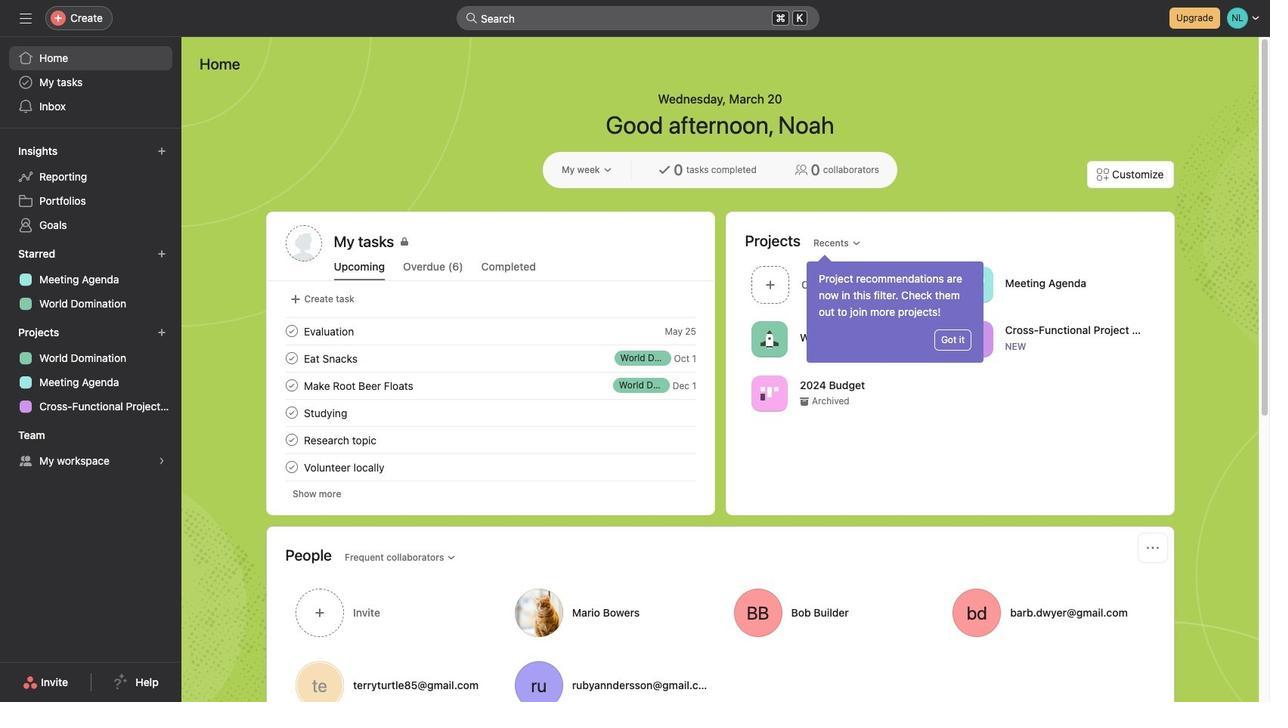 Task type: describe. For each thing, give the bounding box(es) containing it.
2 mark complete checkbox from the top
[[283, 404, 301, 422]]

2 mark complete checkbox from the top
[[283, 350, 301, 368]]

starred element
[[0, 241, 182, 319]]

add profile photo image
[[286, 225, 322, 262]]

line_and_symbols image
[[966, 330, 984, 348]]

4 mark complete image from the top
[[283, 458, 301, 477]]

teams element
[[0, 422, 182, 477]]

rocket image
[[761, 330, 779, 348]]

1 mark complete checkbox from the top
[[283, 377, 301, 395]]

new insights image
[[157, 147, 166, 156]]

3 mark complete checkbox from the top
[[283, 431, 301, 449]]

2 mark complete image from the top
[[283, 377, 301, 395]]

2 mark complete image from the top
[[283, 431, 301, 449]]

Search tasks, projects, and more text field
[[457, 6, 820, 30]]



Task type: vqa. For each thing, say whether or not it's contained in the screenshot.
leftmost board image
yes



Task type: locate. For each thing, give the bounding box(es) containing it.
1 mark complete image from the top
[[283, 350, 301, 368]]

2 vertical spatial mark complete checkbox
[[283, 458, 301, 477]]

board image
[[966, 276, 984, 294], [761, 385, 779, 403]]

global element
[[0, 37, 182, 128]]

board image down "rocket" image
[[761, 385, 779, 403]]

new project or portfolio image
[[157, 328, 166, 337]]

1 horizontal spatial board image
[[966, 276, 984, 294]]

1 mark complete checkbox from the top
[[283, 322, 301, 340]]

mark complete image
[[283, 350, 301, 368], [283, 377, 301, 395], [283, 404, 301, 422], [283, 458, 301, 477]]

tooltip
[[807, 257, 984, 363]]

None field
[[457, 6, 820, 30]]

insights element
[[0, 138, 182, 241]]

0 vertical spatial board image
[[966, 276, 984, 294]]

board image up line_and_symbols image
[[966, 276, 984, 294]]

3 mark complete image from the top
[[283, 404, 301, 422]]

prominent image
[[466, 12, 478, 24]]

0 horizontal spatial board image
[[761, 385, 779, 403]]

3 mark complete checkbox from the top
[[283, 458, 301, 477]]

0 vertical spatial mark complete checkbox
[[283, 322, 301, 340]]

1 vertical spatial mark complete checkbox
[[283, 350, 301, 368]]

list item
[[746, 262, 951, 308], [267, 318, 715, 345], [267, 345, 715, 372], [267, 372, 715, 399], [267, 399, 715, 427], [267, 454, 715, 481]]

mark complete image
[[283, 322, 301, 340], [283, 431, 301, 449]]

2 vertical spatial mark complete checkbox
[[283, 431, 301, 449]]

hide sidebar image
[[20, 12, 32, 24]]

0 vertical spatial mark complete checkbox
[[283, 377, 301, 395]]

1 mark complete image from the top
[[283, 322, 301, 340]]

add items to starred image
[[157, 250, 166, 259]]

1 vertical spatial mark complete checkbox
[[283, 404, 301, 422]]

1 vertical spatial mark complete image
[[283, 431, 301, 449]]

projects element
[[0, 319, 182, 422]]

Mark complete checkbox
[[283, 322, 301, 340], [283, 350, 301, 368], [283, 458, 301, 477]]

Mark complete checkbox
[[283, 377, 301, 395], [283, 404, 301, 422], [283, 431, 301, 449]]

0 vertical spatial mark complete image
[[283, 322, 301, 340]]

see details, my workspace image
[[157, 457, 166, 466]]

1 vertical spatial board image
[[761, 385, 779, 403]]



